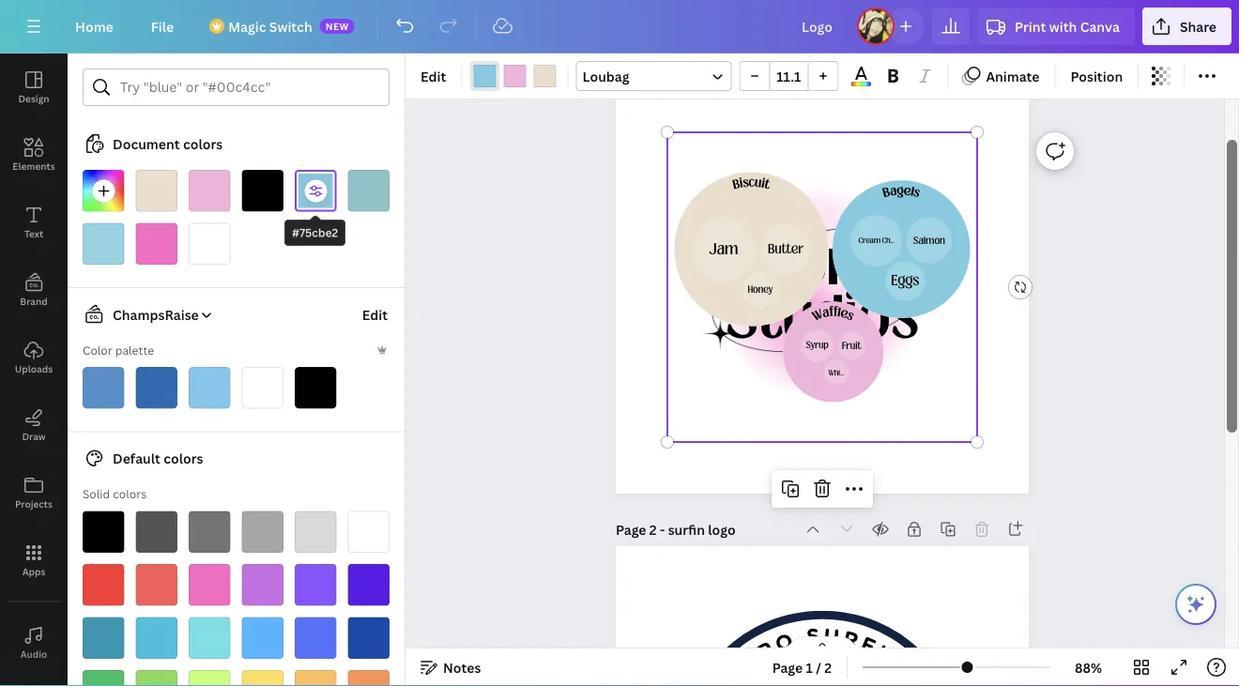 Task type: vqa. For each thing, say whether or not it's contained in the screenshot.
the does inside How does Canva for Teams billing work? dropdown button
no



Task type: locate. For each thing, give the bounding box(es) containing it.
colors right default
[[164, 450, 203, 468]]

default colors
[[113, 450, 203, 468]]

lime #c1ff72 image
[[189, 671, 231, 687]]

solid colors
[[83, 487, 147, 502]]

s
[[806, 624, 821, 650]]

default
[[113, 450, 160, 468]]

side panel tab list
[[0, 54, 68, 687]]

2
[[650, 521, 657, 539], [825, 659, 832, 677]]

1 vertical spatial #75cbe2 image
[[295, 170, 337, 212]]

edit inside button
[[362, 306, 388, 324]]

dark turquoise #0097b2 image
[[83, 618, 124, 659]]

0 vertical spatial page
[[616, 521, 647, 539]]

color range image
[[851, 82, 872, 86]]

#ebdecb image
[[534, 65, 556, 87], [534, 65, 556, 87]]

gray #a6a6a6 image
[[242, 511, 284, 553], [242, 511, 284, 553]]

/
[[816, 659, 822, 677]]

uploads button
[[0, 324, 68, 392]]

print with canva
[[1015, 17, 1120, 35]]

#166bb5 image
[[136, 367, 178, 409], [136, 367, 178, 409]]

light blue #38b6ff image
[[242, 618, 284, 659], [242, 618, 284, 659]]

black #000000 image
[[83, 511, 124, 553]]

0 vertical spatial 2
[[650, 521, 657, 539]]

page left -
[[616, 521, 647, 539]]

champsraise
[[113, 306, 199, 324]]

document
[[113, 135, 180, 153]]

color group
[[470, 61, 560, 91]]

file
[[151, 17, 174, 35]]

dark turquoise #0097b2 image
[[83, 618, 124, 659]]

light gray #d9d9d9 image
[[295, 511, 337, 553]]

toro
[[759, 226, 887, 304]]

canva
[[1081, 17, 1120, 35]]

#75cbe2 image up #75cbe2
[[295, 170, 337, 212]]

colors
[[183, 135, 223, 153], [164, 450, 203, 468], [113, 487, 147, 502]]

new
[[326, 20, 349, 32]]

yellow #ffde59 image
[[242, 671, 284, 687], [242, 671, 284, 687]]

0 vertical spatial colors
[[183, 135, 223, 153]]

group
[[740, 61, 839, 91]]

#75c6ef image
[[189, 367, 231, 409], [189, 367, 231, 409]]

page for page 2 -
[[616, 521, 647, 539]]

bright red #ff3131 image
[[83, 564, 124, 606]]

magenta #cb6ce6 image
[[242, 564, 284, 606], [242, 564, 284, 606]]

position button
[[1064, 61, 1131, 91]]

1 horizontal spatial 2
[[825, 659, 832, 677]]

elements button
[[0, 121, 68, 189]]

#86c3c9 image
[[348, 170, 390, 212], [348, 170, 390, 212]]

magic
[[228, 17, 266, 35]]

green #00bf63 image
[[83, 671, 124, 687]]

pink #ff66c4 image
[[189, 564, 231, 606], [189, 564, 231, 606]]

page 1 / 2 button
[[765, 653, 840, 683]]

color
[[83, 342, 112, 358]]

#4890cd image
[[83, 367, 124, 409]]

bright red #ff3131 image
[[83, 564, 124, 606]]

champsraise button
[[75, 303, 214, 326]]

black #000000 image
[[83, 511, 124, 553]]

#010101 image
[[295, 367, 337, 409], [295, 367, 337, 409]]

add a new color image
[[83, 170, 124, 212], [83, 170, 124, 212]]

apps button
[[0, 527, 68, 595]]

#75cbe2 image left #f4b3db image
[[474, 65, 496, 87]]

gray #737373 image
[[189, 511, 231, 553], [189, 511, 231, 553]]

edit inside dropdown button
[[421, 67, 446, 85]]

purple #8c52ff image
[[295, 564, 337, 606], [295, 564, 337, 606]]

2 vertical spatial colors
[[113, 487, 147, 502]]

o
[[772, 628, 797, 657]]

draw
[[22, 430, 46, 443]]

page for page 1 / 2
[[773, 659, 803, 677]]

uploads
[[15, 363, 53, 375]]

0 horizontal spatial edit
[[362, 306, 388, 324]]

royal blue #5271ff image
[[295, 618, 337, 659]]

grass green #7ed957 image
[[136, 671, 178, 687], [136, 671, 178, 687]]

#f4b3db image
[[504, 65, 526, 87], [189, 170, 231, 212], [189, 170, 231, 212]]

share button
[[1143, 8, 1232, 45]]

edit button
[[360, 296, 390, 333]]

2 left -
[[650, 521, 657, 539]]

0 horizontal spatial page
[[616, 521, 647, 539]]

peach #ffbd59 image
[[295, 671, 337, 687]]

1 vertical spatial page
[[773, 659, 803, 677]]

colors for solid colors
[[113, 487, 147, 502]]

#75cbe2 image
[[474, 65, 496, 87], [295, 170, 337, 212]]

1 vertical spatial 2
[[825, 659, 832, 677]]

page left 1
[[773, 659, 803, 677]]

1 vertical spatial #75cbe2 image
[[295, 170, 337, 212]]

dark gray #545454 image
[[136, 511, 178, 553]]

orange #ff914d image
[[348, 671, 390, 687], [348, 671, 390, 687]]

studios
[[726, 279, 920, 357]]

#75cbe2 image left #f4b3db image
[[474, 65, 496, 87]]

0 horizontal spatial #75cbe2 image
[[295, 170, 337, 212]]

design button
[[0, 54, 68, 121]]

brand
[[20, 295, 48, 308]]

#f4b3db image
[[504, 65, 526, 87]]

animate
[[987, 67, 1040, 85]]

page inside 'button'
[[773, 659, 803, 677]]

f
[[858, 632, 880, 660]]

turquoise blue #5ce1e6 image
[[189, 618, 231, 659], [189, 618, 231, 659]]

1 vertical spatial colors
[[164, 450, 203, 468]]

#75cbe2 image up #75cbe2
[[295, 170, 337, 212]]

home
[[75, 17, 113, 35]]

– – number field
[[776, 67, 802, 85]]

1 horizontal spatial edit
[[421, 67, 446, 85]]

0 horizontal spatial #75cbe2 image
[[295, 170, 337, 212]]

r
[[841, 626, 862, 654]]

#ffffff image
[[189, 223, 231, 265], [189, 223, 231, 265], [242, 367, 284, 409], [242, 367, 284, 409]]

colors for default colors
[[164, 450, 203, 468]]

0 vertical spatial edit
[[421, 67, 446, 85]]

0 vertical spatial #75cbe2 image
[[474, 65, 496, 87]]

show pages image
[[778, 636, 868, 651]]

2 right /
[[825, 659, 832, 677]]

#ebdecb image
[[136, 170, 178, 212], [136, 170, 178, 212]]

u
[[823, 624, 841, 650]]

1
[[806, 659, 813, 677]]

edit
[[421, 67, 446, 85], [362, 306, 388, 324]]

#ff66c4 image
[[136, 223, 178, 265], [136, 223, 178, 265]]

projects
[[15, 498, 53, 510]]

edit for edit button in the left of the page
[[362, 306, 388, 324]]

colors for document colors
[[183, 135, 223, 153]]

1 vertical spatial edit
[[362, 306, 388, 324]]

violet #5e17eb image
[[348, 564, 390, 606]]

coral red #ff5757 image
[[136, 564, 178, 606], [136, 564, 178, 606]]

page 2 -
[[616, 521, 668, 539]]

Design title text field
[[787, 8, 850, 45]]

1 horizontal spatial page
[[773, 659, 803, 677]]

colors right document
[[183, 135, 223, 153]]

0 vertical spatial #75cbe2 image
[[474, 65, 496, 87]]

colors right 'solid'
[[113, 487, 147, 502]]

page
[[616, 521, 647, 539], [773, 659, 803, 677]]

#75cbe2 image
[[474, 65, 496, 87], [295, 170, 337, 212]]



Task type: describe. For each thing, give the bounding box(es) containing it.
canva assistant image
[[1185, 594, 1208, 616]]

main menu bar
[[0, 0, 1240, 54]]

projects button
[[0, 459, 68, 527]]

88%
[[1075, 659, 1103, 677]]

solid
[[83, 487, 110, 502]]

1 horizontal spatial #75cbe2 image
[[474, 65, 496, 87]]

print with canva button
[[978, 8, 1135, 45]]

Try "blue" or "#00c4cc" search field
[[120, 70, 378, 105]]

edit for edit dropdown button at the left of the page
[[421, 67, 446, 85]]

peach #ffbd59 image
[[295, 671, 337, 687]]

#8ad3e2 image
[[83, 223, 124, 265]]

1 horizontal spatial #75cbe2 image
[[474, 65, 496, 87]]

file button
[[136, 8, 189, 45]]

notes button
[[413, 653, 489, 683]]

brand button
[[0, 256, 68, 324]]

cobalt blue #004aad image
[[348, 618, 390, 659]]

draw button
[[0, 392, 68, 459]]

palette
[[115, 342, 154, 358]]

notes
[[443, 659, 481, 677]]

aqua blue #0cc0df image
[[136, 618, 178, 659]]

print
[[1015, 17, 1047, 35]]

violet #5e17eb image
[[348, 564, 390, 606]]

switch
[[269, 17, 312, 35]]

edit button
[[413, 61, 454, 91]]

elements
[[12, 160, 55, 172]]

lime #c1ff72 image
[[189, 671, 231, 687]]

white #ffffff image
[[348, 511, 390, 553]]

o s u r f
[[772, 624, 880, 660]]

loubag
[[583, 67, 630, 85]]

document colors
[[113, 135, 223, 153]]

animate button
[[956, 61, 1048, 91]]

with
[[1050, 17, 1078, 35]]

green #00bf63 image
[[83, 671, 124, 687]]

-
[[660, 521, 665, 539]]

#4890cd image
[[83, 367, 124, 409]]

magic switch
[[228, 17, 312, 35]]

text button
[[0, 189, 68, 256]]

#75cbe2
[[292, 225, 338, 240]]

0 horizontal spatial 2
[[650, 521, 657, 539]]

videos image
[[0, 677, 68, 687]]

white #ffffff image
[[348, 511, 390, 553]]

#000000 image
[[242, 170, 284, 212]]

cobalt blue #004aad image
[[348, 618, 390, 659]]

loubag button
[[576, 61, 732, 91]]

audio button
[[0, 610, 68, 677]]

aqua blue #0cc0df image
[[136, 618, 178, 659]]

page 1 / 2
[[773, 659, 832, 677]]

design
[[18, 92, 49, 105]]

position
[[1071, 67, 1123, 85]]

2 inside 'button'
[[825, 659, 832, 677]]

#8ad3e2 image
[[83, 223, 124, 265]]

dark gray #545454 image
[[136, 511, 178, 553]]

home link
[[60, 8, 128, 45]]

text
[[24, 227, 43, 240]]

light gray #d9d9d9 image
[[295, 511, 337, 553]]

share
[[1181, 17, 1217, 35]]

royal blue #5271ff image
[[295, 618, 337, 659]]

apps
[[22, 565, 45, 578]]

color palette
[[83, 342, 154, 358]]

#000000 image
[[242, 170, 284, 212]]

audio
[[20, 648, 47, 661]]

88% button
[[1059, 653, 1120, 683]]

Page title text field
[[668, 520, 738, 539]]



